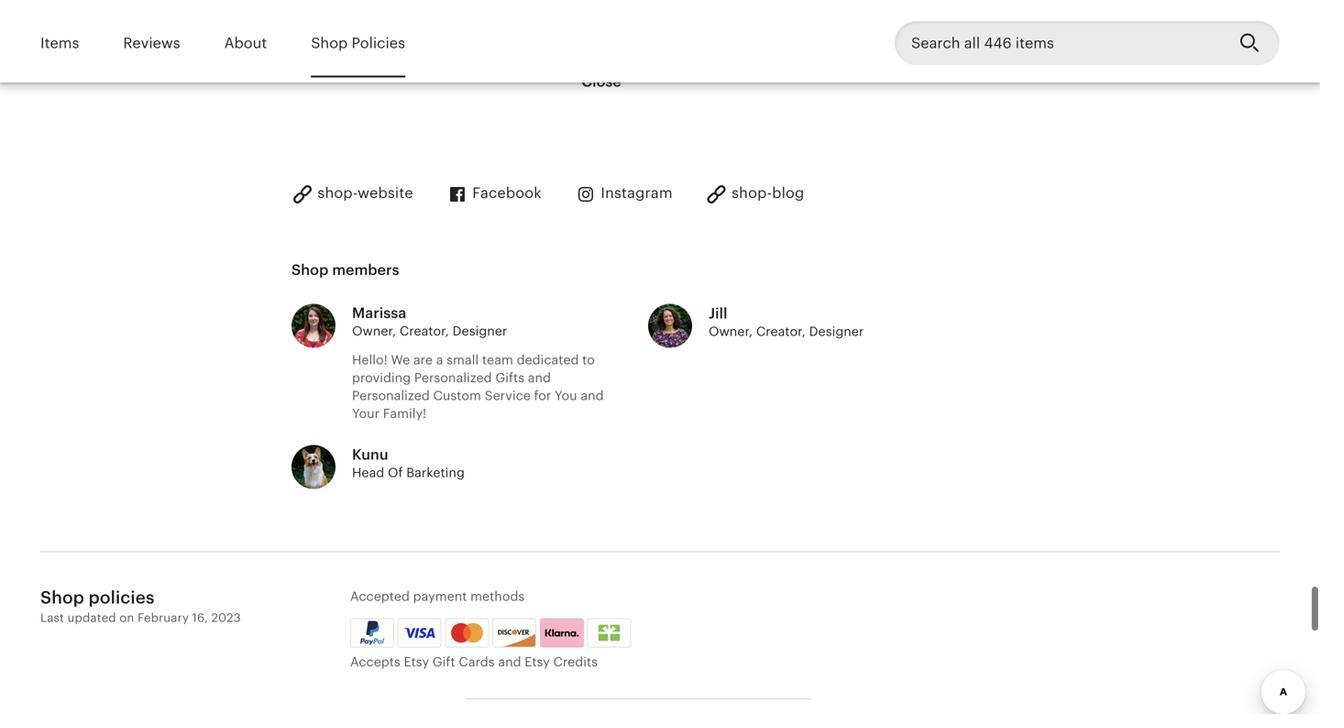 Task type: locate. For each thing, give the bounding box(es) containing it.
shop up last
[[40, 588, 84, 608]]

much
[[389, 39, 430, 55]]

accepted payment methods
[[350, 589, 525, 604]]

0 horizontal spatial designer
[[453, 324, 508, 338]]

personalized up 'custom'
[[414, 371, 492, 385]]

shop policies
[[311, 35, 405, 51]]

hello!  we are a small team dedicated to providing personalized gifts and personalized custom service for you and your family!
[[352, 353, 604, 421]]

shop
[[311, 35, 348, 51], [292, 262, 329, 278], [40, 588, 84, 608]]

0 horizontal spatial shop-
[[318, 185, 358, 201]]

etsy
[[404, 655, 429, 669], [525, 655, 550, 669]]

custom
[[433, 389, 481, 403]]

and right you
[[581, 389, 604, 403]]

here
[[561, 39, 593, 55]]

2 shop- from the left
[[732, 185, 772, 201]]

marissa
[[352, 305, 407, 321]]

owner, for marissa
[[352, 324, 396, 338]]

1 horizontal spatial designer
[[809, 324, 864, 339]]

payment
[[413, 589, 467, 604]]

a
[[436, 353, 443, 367]]

gift
[[433, 655, 455, 669]]

shop left so
[[311, 35, 348, 51]]

creator, inside marissa owner, creator, designer
[[400, 324, 449, 338]]

to
[[582, 353, 595, 367]]

you
[[555, 389, 577, 403]]

blog
[[772, 185, 805, 201]]

for inside the hello!  we are a small team dedicated to providing personalized gifts and personalized custom service for you and your family!
[[534, 389, 551, 403]]

shop for members
[[292, 262, 329, 278]]

marissa owner, creator, designer
[[352, 305, 508, 338]]

owner, down marissa
[[352, 324, 396, 338]]

kunu head of barketing
[[352, 447, 465, 480]]

methods
[[471, 589, 525, 604]]

shop- inside the shop-blog 'link'
[[732, 185, 772, 201]]

appreciate
[[737, 39, 813, 55]]

designer inside marissa owner, creator, designer
[[453, 324, 508, 338]]

1 horizontal spatial for
[[534, 389, 551, 403]]

1 vertical spatial for
[[534, 389, 551, 403]]

etsy down discover image
[[525, 655, 550, 669]]

owner, down jill
[[709, 324, 753, 339]]

mastercard image
[[448, 621, 486, 645]]

shop policies link
[[311, 22, 405, 65]]

designer
[[453, 324, 508, 338], [809, 324, 864, 339]]

shop-website
[[318, 185, 413, 201]]

shop for policies
[[40, 588, 84, 608]]

1 vertical spatial and
[[581, 389, 604, 403]]

0 horizontal spatial etsy
[[404, 655, 429, 669]]

owner, inside "jill owner, creator, designer"
[[709, 324, 753, 339]]

shop left members
[[292, 262, 329, 278]]

1 horizontal spatial etsy
[[525, 655, 550, 669]]

shop-
[[318, 185, 358, 201], [732, 185, 772, 201]]

etsy left the gift
[[404, 655, 429, 669]]

custom,
[[648, 39, 708, 55]]

shop policies last updated on february 16, 2023
[[40, 588, 241, 625]]

0 vertical spatial shop
[[311, 35, 348, 51]]

2 horizontal spatial and
[[581, 389, 604, 403]]

1 horizontal spatial owner,
[[709, 324, 753, 339]]

dedicated
[[517, 353, 579, 367]]

kunu
[[352, 447, 389, 463]]

shop- for blog
[[732, 185, 772, 201]]

creator,
[[400, 324, 449, 338], [757, 324, 806, 339]]

designer for jill
[[809, 324, 864, 339]]

for right much
[[434, 39, 454, 55]]

gifts
[[496, 371, 525, 385]]

and down discover image
[[498, 655, 521, 669]]

2 etsy from the left
[[525, 655, 550, 669]]

accepts
[[350, 655, 401, 669]]

visa image
[[404, 625, 435, 641]]

1 shop- from the left
[[318, 185, 358, 201]]

us
[[541, 39, 557, 55]]

2 vertical spatial and
[[498, 655, 521, 669]]

creator, inside "jill owner, creator, designer"
[[757, 324, 806, 339]]

0 horizontal spatial for
[[434, 39, 454, 55]]

1 etsy from the left
[[404, 655, 429, 669]]

0 horizontal spatial and
[[498, 655, 521, 669]]

1 horizontal spatial shop-
[[732, 185, 772, 201]]

february
[[138, 611, 189, 625]]

personalized
[[414, 371, 492, 385], [352, 389, 430, 403]]

accepts etsy gift cards and etsy credits
[[350, 655, 598, 669]]

discover image
[[494, 622, 538, 649]]

owner, inside marissa owner, creator, designer
[[352, 324, 396, 338]]

your
[[352, 407, 380, 421]]

facebook link
[[446, 183, 542, 205]]

904
[[615, 39, 644, 55]]

and down dedicated
[[528, 371, 551, 385]]

you
[[339, 39, 365, 55]]

1 vertical spatial shop
[[292, 262, 329, 278]]

shop inside shop policies last updated on february 16, 2023
[[40, 588, 84, 608]]

for
[[434, 39, 454, 55], [534, 389, 551, 403]]

shop members
[[292, 262, 400, 278]]

owner,
[[352, 324, 396, 338], [709, 324, 753, 339]]

supporting
[[458, 39, 537, 55]]

shop- inside shop-website link
[[318, 185, 358, 201]]

reviews
[[123, 35, 180, 51]]

1 horizontal spatial creator,
[[757, 324, 806, 339]]

giftcard image
[[594, 625, 625, 641]]

0 horizontal spatial owner,
[[352, 324, 396, 338]]

1 vertical spatial personalized
[[352, 389, 430, 403]]

owner, for jill
[[709, 324, 753, 339]]

0 vertical spatial and
[[528, 371, 551, 385]]

2 vertical spatial shop
[[40, 588, 84, 608]]

personalized down providing
[[352, 389, 430, 403]]

for left you
[[534, 389, 551, 403]]

designer inside "jill owner, creator, designer"
[[809, 324, 864, 339]]

0 horizontal spatial creator,
[[400, 324, 449, 338]]

about
[[224, 35, 267, 51]]

family!
[[383, 407, 427, 421]]

and
[[528, 371, 551, 385], [581, 389, 604, 403], [498, 655, 521, 669]]



Task type: vqa. For each thing, say whether or not it's contained in the screenshot.
Custom
yes



Task type: describe. For each thing, give the bounding box(es) containing it.
hello!
[[352, 353, 388, 367]]

1 horizontal spatial and
[[528, 371, 551, 385]]

providing
[[352, 371, 411, 385]]

service
[[485, 389, 531, 403]]

of
[[388, 466, 403, 480]]

credits
[[554, 655, 598, 669]]

jill owner, creator, designer
[[709, 306, 864, 339]]

jill
[[709, 306, 728, 322]]

at
[[597, 39, 611, 55]]

facebook
[[473, 185, 542, 201]]

we
[[391, 353, 410, 367]]

head
[[352, 466, 385, 480]]

instagram
[[601, 185, 673, 201]]

policies
[[352, 35, 405, 51]]

reviews link
[[123, 22, 180, 65]]

you!
[[817, 39, 848, 55]]

Search all 446 items text field
[[895, 21, 1225, 65]]

accepted
[[350, 589, 410, 604]]

small
[[447, 353, 479, 367]]

team
[[482, 353, 513, 367]]

thank
[[292, 39, 335, 55]]

policies
[[89, 588, 155, 608]]

shop-blog
[[732, 185, 805, 201]]

are
[[414, 353, 433, 367]]

creator, for marissa
[[400, 324, 449, 338]]

last
[[40, 611, 64, 625]]

shop-website link
[[292, 183, 413, 205]]

items
[[40, 35, 79, 51]]

designer for marissa
[[453, 324, 508, 338]]

creator, for jill
[[757, 324, 806, 339]]

2023
[[211, 611, 241, 625]]

so
[[369, 39, 385, 55]]

thank you so much for supporting us here at 904 custom, we appreciate you!
[[292, 39, 848, 55]]

barketing
[[407, 466, 465, 480]]

updated
[[67, 611, 116, 625]]

on
[[119, 611, 134, 625]]

shop-blog link
[[706, 183, 805, 205]]

cards
[[459, 655, 495, 669]]

16,
[[192, 611, 208, 625]]

klarna image
[[540, 619, 584, 648]]

shop for policies
[[311, 35, 348, 51]]

shop- for website
[[318, 185, 358, 201]]

0 vertical spatial personalized
[[414, 371, 492, 385]]

instagram link
[[575, 183, 673, 205]]

website
[[358, 185, 413, 201]]

members
[[332, 262, 400, 278]]

0 vertical spatial for
[[434, 39, 454, 55]]

we
[[712, 39, 733, 55]]

items link
[[40, 22, 79, 65]]

paypal image
[[353, 621, 392, 645]]

about link
[[224, 22, 267, 65]]



